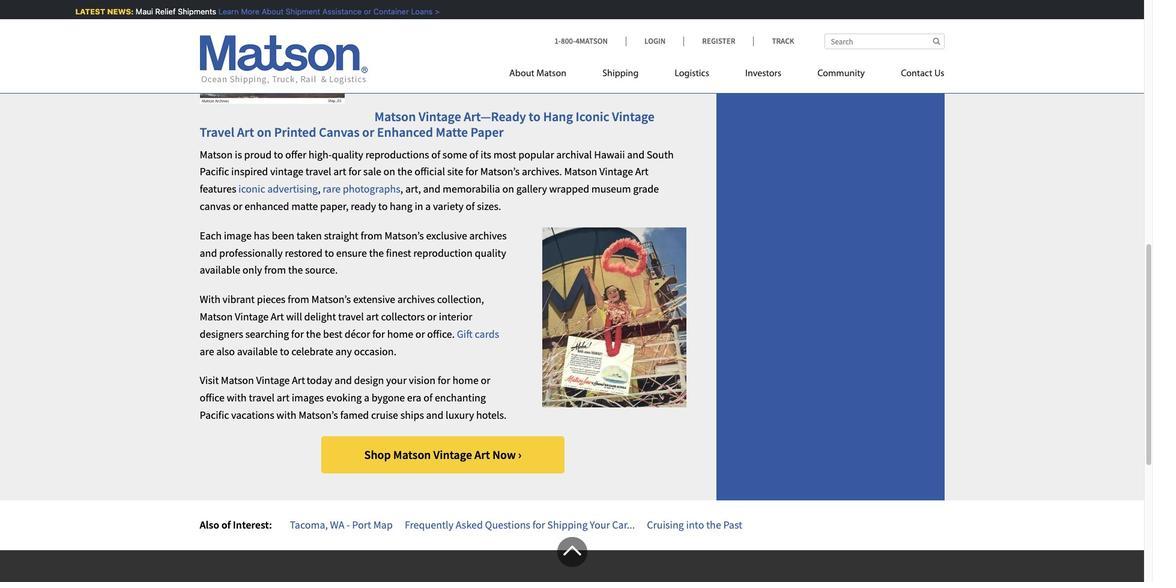 Task type: locate. For each thing, give the bounding box(es) containing it.
ensure
[[336, 246, 367, 260]]

sale
[[364, 165, 382, 179]]

your
[[590, 519, 610, 532]]

0 vertical spatial archives
[[470, 229, 507, 243]]

travel inside with vibrant pieces from matson's extensive archives collection, matson vintage art will delight travel art collectors or interior designers searching for the best décor for home or office.
[[338, 310, 364, 324]]

for down will
[[291, 327, 304, 341]]

or down iconic at the left top of page
[[233, 200, 243, 213]]

travel down colorful
[[448, 81, 474, 94]]

0 vertical spatial vintage
[[413, 81, 446, 94]]

to left "be"
[[642, 63, 652, 77]]

voyages,
[[466, 11, 505, 25]]

0 horizontal spatial home
[[387, 327, 414, 341]]

travel up décor
[[338, 310, 364, 324]]

shipping inside top menu navigation
[[603, 69, 639, 79]]

are
[[200, 345, 214, 359]]

frequently asked questions for shipping your car...
[[405, 519, 635, 532]]

a female passenger tosses a lei overboard a matson lines ship in an advertisement available from the matson vintage art collection. image
[[542, 228, 687, 408]]

pieces down hotel
[[504, 46, 532, 60]]

travel up the vacations
[[249, 391, 275, 405]]

pacific inside visit matson vintage art today and design your vision for home or office with travel art images evoking a bygone era of enchanting pacific vacations with matson's famed cruise ships and luxury hotels.
[[200, 409, 229, 422]]

art left today.
[[476, 81, 489, 94]]

1 vertical spatial pacific
[[200, 409, 229, 422]]

1 horizontal spatial on
[[384, 165, 396, 179]]

archives.
[[522, 165, 562, 179]]

and inside the , art, and memorabilia on gallery wrapped museum grade canvas or enhanced matte paper, ready to hang in a variety of sizes.
[[423, 182, 441, 196]]

0 vertical spatial from
[[361, 229, 383, 243]]

1 pacific from the top
[[200, 165, 229, 179]]

now
[[493, 448, 516, 463]]

as right well
[[540, 11, 550, 25]]

pieces inside with vibrant pieces from matson's extensive archives collection, matson vintage art will delight travel art collectors or interior designers searching for the best décor for home or office.
[[257, 293, 286, 307]]

about
[[260, 7, 282, 16], [510, 69, 535, 79]]

0 vertical spatial shipping
[[603, 69, 639, 79]]

occasion.
[[354, 345, 397, 359]]

2 pacific from the top
[[200, 409, 229, 422]]

1 horizontal spatial popular
[[519, 148, 555, 161]]

each image has been taken straight from matson's exclusive archives and professionally restored to ensure the finest reproduction quality available only from the source.
[[200, 229, 507, 277]]

available up with
[[200, 263, 241, 277]]

shipments
[[176, 7, 215, 16]]

lurline cruise ship greeted by outriggers is part of the matson vintage art collection. image
[[200, 0, 345, 104]]

vintage up the museum
[[600, 165, 633, 179]]

from up will
[[288, 293, 310, 307]]

2 horizontal spatial on
[[503, 182, 515, 196]]

popular inside continue to be popular vintage travel art today.
[[375, 81, 410, 94]]

vibrant
[[223, 293, 255, 307]]

4matson
[[576, 36, 608, 46]]

0 horizontal spatial vintage
[[270, 165, 304, 179]]

vintage up "advertising"
[[270, 165, 304, 179]]

to inside the , art, and memorabilia on gallery wrapped museum grade canvas or enhanced matte paper, ready to hang in a variety of sizes.
[[379, 200, 388, 213]]

, up today.
[[494, 63, 497, 77]]

matson's inside , matson's unforgettable hotel affectionately dubbed "the pink palace." the colorful matson pieces created by
[[404, 29, 443, 42]]

the up savage
[[412, 46, 430, 60]]

, inside , matson's unforgettable hotel affectionately dubbed "the pink palace." the colorful matson pieces created by
[[399, 29, 402, 42]]

0 horizontal spatial on
[[257, 124, 272, 141]]

designers
[[200, 327, 243, 341]]

and right ships
[[426, 409, 444, 422]]

0 vertical spatial the
[[593, 11, 610, 25]]

design
[[354, 374, 384, 388]]

to left hang
[[529, 108, 541, 125]]

1 horizontal spatial from
[[288, 293, 310, 307]]

matson's down images
[[299, 409, 338, 422]]

popular
[[375, 81, 410, 94], [519, 148, 555, 161]]

iconic
[[239, 182, 265, 196]]

0 horizontal spatial a
[[364, 391, 370, 405]]

archives down sizes.
[[470, 229, 507, 243]]

meals
[[552, 11, 579, 25]]

0 horizontal spatial shipping
[[548, 519, 588, 532]]

vintage left art today
[[256, 374, 290, 388]]

art left will
[[271, 310, 284, 324]]

art inside 'shop matson vintage art now ›' link
[[475, 448, 490, 463]]

quality down sizes.
[[475, 246, 507, 260]]

1 horizontal spatial quality
[[475, 246, 507, 260]]

interior
[[439, 310, 473, 324]]

on inside "matson is proud to offer high-quality reproductions of some of its most popular archival hawaii and south pacific inspired vintage travel art for sale on the official site for matson's archives. matson vintage art features"
[[384, 165, 396, 179]]

vintage down savage
[[413, 81, 446, 94]]

a inside visit matson vintage art today and design your vision for home or office with travel art images evoking a bygone era of enchanting pacific vacations with matson's famed cruise ships and luxury hotels.
[[364, 391, 370, 405]]

popular up archives.
[[519, 148, 555, 161]]

art left now
[[475, 448, 490, 463]]

of left its on the top left
[[470, 148, 479, 161]]

more
[[240, 7, 258, 16]]

1 horizontal spatial home
[[453, 374, 479, 388]]

visit
[[200, 374, 219, 388]]

2 vertical spatial from
[[288, 293, 310, 307]]

art inside with vibrant pieces from matson's extensive archives collection, matson vintage art will delight travel art collectors or interior designers searching for the best décor for home or office.
[[366, 310, 379, 324]]

pacific down office
[[200, 409, 229, 422]]

the right '>'
[[449, 11, 464, 25]]

past
[[724, 519, 743, 532]]

0 vertical spatial available
[[200, 263, 241, 277]]

to inside gift cards are also available to celebrate any occasion.
[[280, 345, 289, 359]]

image
[[224, 229, 252, 243]]

to down searching
[[280, 345, 289, 359]]

the right at
[[593, 11, 610, 25]]

art today
[[292, 374, 333, 388]]

1 horizontal spatial as
[[540, 11, 550, 25]]

hawaiian
[[639, 11, 681, 25]]

matson's up finest
[[385, 229, 424, 243]]

about up today.
[[510, 69, 535, 79]]

evoking
[[326, 391, 362, 405]]

or
[[363, 7, 370, 16], [362, 124, 375, 141], [233, 200, 243, 213], [427, 310, 437, 324], [416, 327, 425, 341], [481, 374, 491, 388]]

1 horizontal spatial a
[[426, 200, 431, 213]]

source.
[[305, 263, 338, 277]]

on right sale
[[384, 165, 396, 179]]

available down searching
[[237, 345, 278, 359]]

0 vertical spatial on
[[257, 124, 272, 141]]

matson's up delight
[[312, 293, 351, 307]]

investors link
[[728, 63, 800, 88]]

photographs
[[343, 182, 401, 196]]

1 horizontal spatial about
[[510, 69, 535, 79]]

hang
[[390, 200, 413, 213]]

finest
[[386, 246, 411, 260]]

celebrate
[[292, 345, 333, 359]]

tacoma,
[[290, 519, 328, 532]]

home down collectors on the left bottom
[[387, 327, 414, 341]]

with up the vacations
[[227, 391, 247, 405]]

office.
[[427, 327, 455, 341]]

tacoma, wa - port map
[[290, 519, 393, 532]]

on left gallery
[[503, 182, 515, 196]]

1 vertical spatial on
[[384, 165, 396, 179]]

section
[[702, 0, 960, 501]]

a down "design"
[[364, 391, 370, 405]]

cruising into the past link
[[647, 519, 743, 532]]

pacific inside "matson is proud to offer high-quality reproductions of some of its most popular archival hawaii and south pacific inspired vintage travel art for sale on the official site for matson's archives. matson vintage art features"
[[200, 165, 229, 179]]

logistics link
[[657, 63, 728, 88]]

1 vertical spatial quality
[[475, 246, 507, 260]]

and
[[499, 63, 516, 77], [628, 148, 645, 161], [423, 182, 441, 196], [200, 246, 217, 260], [335, 374, 352, 388], [426, 409, 444, 422]]

1 horizontal spatial archives
[[470, 229, 507, 243]]

art—ready
[[464, 108, 526, 125]]

cruise
[[371, 409, 398, 422]]

available
[[200, 263, 241, 277], [237, 345, 278, 359]]

, for macouillard
[[494, 63, 497, 77]]

for right the loans at the top left of page
[[434, 11, 447, 25]]

professionally
[[219, 246, 283, 260]]

1 horizontal spatial vintage
[[413, 81, 446, 94]]

the right the into
[[707, 519, 722, 532]]

and inside "matson is proud to offer high-quality reproductions of some of its most popular archival hawaii and south pacific inspired vintage travel art for sale on the official site for matson's archives. matson vintage art features"
[[628, 148, 645, 161]]

available inside each image has been taken straight from matson's exclusive archives and professionally restored to ensure the finest reproduction quality available only from the source.
[[200, 263, 241, 277]]

Search search field
[[825, 34, 945, 49]]

visit matson vintage art today and design your vision for home or office with travel art images evoking a bygone era of enchanting pacific vacations with matson's famed cruise ships and luxury hotels.
[[200, 374, 507, 422]]

latest news: maui relief shipments learn more about shipment assistance or container loans >
[[74, 7, 438, 16]]

shop matson vintage art now › link
[[322, 437, 565, 474]]

0 horizontal spatial as
[[507, 11, 517, 25]]

grade
[[634, 182, 659, 196]]

0 horizontal spatial the
[[412, 46, 430, 60]]

pieces
[[504, 46, 532, 60], [257, 293, 286, 307]]

sizes.
[[477, 200, 502, 213]]

matson
[[469, 46, 502, 60], [537, 69, 567, 79], [375, 108, 416, 125], [200, 148, 233, 161], [565, 165, 598, 179], [200, 310, 233, 324], [221, 374, 254, 388], [394, 448, 431, 463]]

1-
[[555, 36, 561, 46]]

and left 'south'
[[628, 148, 645, 161]]

, left art,
[[401, 182, 403, 196]]

about right "more"
[[260, 7, 282, 16]]

travel up the iconic advertising , rare photographs
[[306, 165, 331, 179]]

menu covers for the voyages, as well as meals at
[[375, 11, 593, 25]]

the inside , matson's unforgettable hotel affectionately dubbed "the pink palace." the colorful matson pieces created by
[[412, 46, 430, 60]]

0 horizontal spatial quality
[[332, 148, 363, 161]]

archives
[[470, 229, 507, 243], [398, 293, 435, 307]]

contact us
[[902, 69, 945, 79]]

matson's
[[404, 29, 443, 42], [481, 165, 520, 179], [385, 229, 424, 243], [312, 293, 351, 307], [299, 409, 338, 422]]

archives up collectors on the left bottom
[[398, 293, 435, 307]]

1 vertical spatial pieces
[[257, 293, 286, 307]]

matson's down covers
[[404, 29, 443, 42]]

a right in
[[426, 200, 431, 213]]

with down images
[[277, 409, 297, 422]]

1 horizontal spatial shipping
[[603, 69, 639, 79]]

matson inside visit matson vintage art today and design your vision for home or office with travel art images evoking a bygone era of enchanting pacific vacations with matson's famed cruise ships and luxury hotels.
[[221, 374, 254, 388]]

delight
[[304, 310, 336, 324]]

1 vertical spatial with
[[277, 409, 297, 422]]

backtop image
[[557, 538, 587, 568]]

home inside with vibrant pieces from matson's extensive archives collection, matson vintage art will delight travel art collectors or interior designers searching for the best décor for home or office.
[[387, 327, 414, 341]]

1 horizontal spatial pieces
[[504, 46, 532, 60]]

straight
[[324, 229, 359, 243]]

art up "is"
[[237, 124, 254, 141]]

office
[[200, 391, 225, 405]]

1 vertical spatial shipping
[[548, 519, 588, 532]]

or left menu
[[363, 7, 370, 16]]

or up enchanting
[[481, 374, 491, 388]]

art up the grade
[[636, 165, 649, 179]]

, for hotel
[[399, 29, 402, 42]]

or inside matson vintage art—ready to hang iconic vintage travel art on printed canvas or enhanced matte paper
[[362, 124, 375, 141]]

iconic advertising link
[[239, 182, 318, 196]]

at
[[582, 11, 591, 25]]

variety
[[433, 200, 464, 213]]

vintage inside with vibrant pieces from matson's extensive archives collection, matson vintage art will delight travel art collectors or interior designers searching for the best décor for home or office.
[[235, 310, 269, 324]]

vacations
[[231, 409, 275, 422]]

0 vertical spatial pieces
[[504, 46, 532, 60]]

as left well
[[507, 11, 517, 25]]

tacoma, wa - port map link
[[290, 519, 393, 532]]

art up rare
[[334, 165, 347, 179]]

login
[[645, 36, 666, 46]]

or right canvas
[[362, 124, 375, 141]]

0 vertical spatial quality
[[332, 148, 363, 161]]

, art, and memorabilia on gallery wrapped museum grade canvas or enhanced matte paper, ready to hang in a variety of sizes.
[[200, 182, 659, 213]]

footer
[[0, 538, 1145, 583]]

1 vertical spatial a
[[364, 391, 370, 405]]

matson inside with vibrant pieces from matson's extensive archives collection, matson vintage art will delight travel art collectors or interior designers searching for the best décor for home or office.
[[200, 310, 233, 324]]

to left offer
[[274, 148, 283, 161]]

art
[[476, 81, 489, 94], [334, 165, 347, 179], [366, 310, 379, 324], [277, 391, 290, 405]]

home up enchanting
[[453, 374, 479, 388]]

quality inside "matson is proud to offer high-quality reproductions of some of its most popular archival hawaii and south pacific inspired vintage travel art for sale on the official site for matson's archives. matson vintage art features"
[[332, 148, 363, 161]]

rare photographs link
[[323, 182, 401, 196]]

popular down eugene
[[375, 81, 410, 94]]

to inside continue to be popular vintage travel art today.
[[642, 63, 652, 77]]

pacific up the features
[[200, 165, 229, 179]]

the royal hawaiian hotel
[[375, 11, 681, 42]]

be
[[654, 63, 665, 77]]

of right era
[[424, 391, 433, 405]]

on up proud
[[257, 124, 272, 141]]

, up "be"
[[653, 46, 655, 60]]

the up celebrate on the bottom
[[306, 327, 321, 341]]

from up ensure on the top left
[[361, 229, 383, 243]]

and up evoking
[[335, 374, 352, 388]]

1 vertical spatial about
[[510, 69, 535, 79]]

travel
[[200, 124, 235, 141]]

1 vertical spatial home
[[453, 374, 479, 388]]

shipping down frank mcintosh link
[[603, 69, 639, 79]]

0 vertical spatial about
[[260, 7, 282, 16]]

to up source. on the left
[[325, 246, 334, 260]]

with vibrant pieces from matson's extensive archives collection, matson vintage art will delight travel art collectors or interior designers searching for the best décor for home or office.
[[200, 293, 484, 341]]

quality inside each image has been taken straight from matson's exclusive archives and professionally restored to ensure the finest reproduction quality available only from the source.
[[475, 246, 507, 260]]

the royal hawaiian hotel link
[[375, 11, 681, 42]]

and down the official
[[423, 182, 441, 196]]

of down memorabilia
[[466, 200, 475, 213]]

for
[[434, 11, 447, 25], [349, 165, 361, 179], [466, 165, 478, 179], [291, 327, 304, 341], [373, 327, 385, 341], [438, 374, 451, 388], [533, 519, 546, 532]]

only
[[243, 263, 262, 277]]

2 vertical spatial on
[[503, 182, 515, 196]]

a inside the , art, and memorabilia on gallery wrapped museum grade canvas or enhanced matte paper, ready to hang in a variety of sizes.
[[426, 200, 431, 213]]

art,
[[406, 182, 421, 196]]

0 horizontal spatial popular
[[375, 81, 410, 94]]

1 vertical spatial archives
[[398, 293, 435, 307]]

canvas
[[200, 200, 231, 213]]

1 vertical spatial the
[[412, 46, 430, 60]]

1-800-4matson link
[[555, 36, 626, 46]]

1 vertical spatial available
[[237, 345, 278, 359]]

1 horizontal spatial the
[[593, 11, 610, 25]]

travel inside visit matson vintage art today and design your vision for home or office with travel art images evoking a bygone era of enchanting pacific vacations with matson's famed cruise ships and luxury hotels.
[[249, 391, 275, 405]]

matson's down most
[[481, 165, 520, 179]]

matson is proud to offer high-quality reproductions of some of its most popular archival hawaii and south pacific inspired vintage travel art for sale on the official site for matson's archives. matson vintage art features
[[200, 148, 674, 196]]

, for memorabilia
[[401, 182, 403, 196]]

community
[[818, 69, 866, 79]]

art down extensive
[[366, 310, 379, 324]]

matson's inside "matson is proud to offer high-quality reproductions of some of its most popular archival hawaii and south pacific inspired vintage travel art for sale on the official site for matson's archives. matson vintage art features"
[[481, 165, 520, 179]]

shipping up the backtop image
[[548, 519, 588, 532]]

for right 'vision' on the left bottom
[[438, 374, 451, 388]]

None search field
[[825, 34, 945, 49]]

of inside visit matson vintage art today and design your vision for home or office with travel art images evoking a bygone era of enchanting pacific vacations with matson's famed cruise ships and luxury hotels.
[[424, 391, 433, 405]]

learn
[[217, 7, 237, 16]]

1 vertical spatial from
[[264, 263, 286, 277]]

printed
[[274, 124, 317, 141]]

0 vertical spatial home
[[387, 327, 414, 341]]

blue matson logo with ocean, shipping, truck, rail and logistics written beneath it. image
[[200, 35, 368, 85]]

the inside "matson is proud to offer high-quality reproductions of some of its most popular archival hawaii and south pacific inspired vintage travel art for sale on the official site for matson's archives. matson vintage art features"
[[398, 165, 413, 179]]

and down each
[[200, 246, 217, 260]]

home inside visit matson vintage art today and design your vision for home or office with travel art images evoking a bygone era of enchanting pacific vacations with matson's famed cruise ships and luxury hotels.
[[453, 374, 479, 388]]

matson's inside each image has been taken straight from matson's exclusive archives and professionally restored to ensure the finest reproduction quality available only from the source.
[[385, 229, 424, 243]]

1 vertical spatial popular
[[519, 148, 555, 161]]

or inside the , art, and memorabilia on gallery wrapped museum grade canvas or enhanced matte paper, ready to hang in a variety of sizes.
[[233, 200, 243, 213]]

the down reproductions
[[398, 165, 413, 179]]

some
[[443, 148, 468, 161]]

0 vertical spatial a
[[426, 200, 431, 213]]

vintage down vibrant on the bottom left of page
[[235, 310, 269, 324]]

0 horizontal spatial with
[[227, 391, 247, 405]]

0 horizontal spatial pieces
[[257, 293, 286, 307]]

for right 'questions'
[[533, 519, 546, 532]]

from right only
[[264, 263, 286, 277]]

0 vertical spatial popular
[[375, 81, 410, 94]]

to left hang on the left top of page
[[379, 200, 388, 213]]

, inside the , art, and memorabilia on gallery wrapped museum grade canvas or enhanced matte paper, ready to hang in a variety of sizes.
[[401, 182, 403, 196]]

art left images
[[277, 391, 290, 405]]

0 vertical spatial pacific
[[200, 165, 229, 179]]

0 horizontal spatial about
[[260, 7, 282, 16]]

art inside continue to be popular vintage travel art today.
[[476, 81, 489, 94]]

also
[[200, 519, 219, 532]]

contact us link
[[884, 63, 945, 88]]

quality down canvas
[[332, 148, 363, 161]]

pieces right vibrant on the bottom left of page
[[257, 293, 286, 307]]

to inside matson vintage art—ready to hang iconic vintage travel art on printed canvas or enhanced matte paper
[[529, 108, 541, 125]]

0 horizontal spatial archives
[[398, 293, 435, 307]]

, down menu covers link
[[399, 29, 402, 42]]

1 vertical spatial vintage
[[270, 165, 304, 179]]



Task type: describe. For each thing, give the bounding box(es) containing it.
track
[[773, 36, 795, 46]]

matson vintage art—ready to hang iconic vintage travel art on printed canvas or enhanced matte paper link
[[200, 108, 655, 141]]

also of interest:
[[200, 519, 272, 532]]

hotels.
[[477, 409, 507, 422]]

frequently
[[405, 519, 454, 532]]

hotel
[[509, 29, 532, 42]]

extensive
[[353, 293, 396, 307]]

by
[[571, 46, 582, 60]]

of right the also
[[222, 519, 231, 532]]

contact
[[902, 69, 933, 79]]

searching
[[246, 327, 289, 341]]

track link
[[754, 36, 795, 46]]

for left sale
[[349, 165, 361, 179]]

and up today.
[[499, 63, 516, 77]]

vintage inside "matson is proud to offer high-quality reproductions of some of its most popular archival hawaii and south pacific inspired vintage travel art for sale on the official site for matson's archives. matson vintage art features"
[[270, 165, 304, 179]]

port
[[352, 519, 372, 532]]

vintage right "iconic"
[[612, 108, 655, 125]]

proud
[[244, 148, 272, 161]]

created
[[535, 46, 569, 60]]

décor
[[345, 327, 370, 341]]

matte
[[436, 124, 468, 141]]

>
[[434, 7, 438, 16]]

or up office. at the bottom left
[[427, 310, 437, 324]]

for right site
[[466, 165, 478, 179]]

well
[[520, 11, 538, 25]]

vintage down luxury
[[434, 448, 472, 463]]

matson vintage art—ready to hang iconic vintage travel art on printed canvas or enhanced matte paper
[[200, 108, 655, 141]]

search image
[[934, 37, 941, 45]]

to inside each image has been taken straight from matson's exclusive archives and professionally restored to ensure the finest reproduction quality available only from the source.
[[325, 246, 334, 260]]

iconic
[[576, 108, 610, 125]]

community link
[[800, 63, 884, 88]]

the left finest
[[369, 246, 384, 260]]

art inside with vibrant pieces from matson's extensive archives collection, matson vintage art will delight travel art collectors or interior designers searching for the best décor for home or office.
[[271, 310, 284, 324]]

1 horizontal spatial with
[[277, 409, 297, 422]]

enhanced
[[245, 200, 289, 213]]

restored
[[285, 246, 323, 260]]

gift
[[457, 327, 473, 341]]

travel inside "matson is proud to offer high-quality reproductions of some of its most popular archival hawaii and south pacific inspired vintage travel art for sale on the official site for matson's archives. matson vintage art features"
[[306, 165, 331, 179]]

in
[[415, 200, 423, 213]]

0 vertical spatial with
[[227, 391, 247, 405]]

asked
[[456, 519, 483, 532]]

high-
[[309, 148, 332, 161]]

vintage inside continue to be popular vintage travel art today.
[[413, 81, 446, 94]]

art inside "matson is proud to offer high-quality reproductions of some of its most popular archival hawaii and south pacific inspired vintage travel art for sale on the official site for matson's archives. matson vintage art features"
[[636, 165, 649, 179]]

today.
[[491, 81, 519, 94]]

canvas
[[319, 124, 360, 141]]

or inside visit matson vintage art today and design your vision for home or office with travel art images evoking a bygone era of enchanting pacific vacations with matson's famed cruise ships and luxury hotels.
[[481, 374, 491, 388]]

matson inside , matson's unforgettable hotel affectionately dubbed "the pink palace." the colorful matson pieces created by
[[469, 46, 502, 60]]

"the
[[636, 29, 658, 42]]

to inside "matson is proud to offer high-quality reproductions of some of its most popular archival hawaii and south pacific inspired vintage travel art for sale on the official site for matson's archives. matson vintage art features"
[[274, 148, 283, 161]]

advertising
[[268, 182, 318, 196]]

pieces inside , matson's unforgettable hotel affectionately dubbed "the pink palace." the colorful matson pieces created by
[[504, 46, 532, 60]]

luxury
[[446, 409, 474, 422]]

popular inside "matson is proud to offer high-quality reproductions of some of its most popular archival hawaii and south pacific inspired vintage travel art for sale on the official site for matson's archives. matson vintage art features"
[[519, 148, 555, 161]]

interest:
[[233, 519, 272, 532]]

official
[[415, 165, 445, 179]]

vintage inside "matson is proud to offer high-quality reproductions of some of its most popular archival hawaii and south pacific inspired vintage travel art for sale on the official site for matson's archives. matson vintage art features"
[[600, 165, 633, 179]]

, left rare
[[318, 182, 321, 196]]

archival
[[557, 148, 592, 161]]

on inside matson vintage art—ready to hang iconic vintage travel art on printed canvas or enhanced matte paper
[[257, 124, 272, 141]]

wa
[[330, 519, 345, 532]]

frank mcintosh link
[[584, 46, 653, 60]]

affectionately
[[534, 29, 596, 42]]

also
[[216, 345, 235, 359]]

for inside visit matson vintage art today and design your vision for home or office with travel art images evoking a bygone era of enchanting pacific vacations with matson's famed cruise ships and luxury hotels.
[[438, 374, 451, 388]]

about inside top menu navigation
[[510, 69, 535, 79]]

colorful
[[432, 46, 466, 60]]

of inside the , art, and memorabilia on gallery wrapped museum grade canvas or enhanced matte paper, ready to hang in a variety of sizes.
[[466, 200, 475, 213]]

vintage up some
[[419, 108, 461, 125]]

menu
[[375, 11, 401, 25]]

the inside the royal hawaiian hotel
[[593, 11, 610, 25]]

frequently asked questions for shipping your car... link
[[405, 519, 635, 532]]

art inside visit matson vintage art today and design your vision for home or office with travel art images evoking a bygone era of enchanting pacific vacations with matson's famed cruise ships and luxury hotels.
[[277, 391, 290, 405]]

, and louis macouillard
[[494, 63, 598, 77]]

travel inside continue to be popular vintage travel art today.
[[448, 81, 474, 94]]

memorabilia
[[443, 182, 501, 196]]

from inside with vibrant pieces from matson's extensive archives collection, matson vintage art will delight travel art collectors or interior designers searching for the best décor for home or office.
[[288, 293, 310, 307]]

gift cards are also available to celebrate any occasion.
[[200, 327, 500, 359]]

on inside the , art, and memorabilia on gallery wrapped museum grade canvas or enhanced matte paper, ready to hang in a variety of sizes.
[[503, 182, 515, 196]]

site
[[448, 165, 464, 179]]

, inside 'frank mcintosh , eugene savage'
[[653, 46, 655, 60]]

news:
[[106, 7, 132, 16]]

art inside matson vintage art—ready to hang iconic vintage travel art on printed canvas or enhanced matte paper
[[237, 124, 254, 141]]

matson's inside with vibrant pieces from matson's extensive archives collection, matson vintage art will delight travel art collectors or interior designers searching for the best décor for home or office.
[[312, 293, 351, 307]]

louis macouillard link
[[519, 63, 598, 77]]

louis
[[519, 63, 543, 77]]

available inside gift cards are also available to celebrate any occasion.
[[237, 345, 278, 359]]

palace."
[[375, 46, 410, 60]]

matson's inside visit matson vintage art today and design your vision for home or office with travel art images evoking a bygone era of enchanting pacific vacations with matson's famed cruise ships and luxury hotels.
[[299, 409, 338, 422]]

latest
[[74, 7, 104, 16]]

the down restored
[[288, 263, 303, 277]]

collectors
[[381, 310, 425, 324]]

shipment
[[284, 7, 319, 16]]

2 as from the left
[[540, 11, 550, 25]]

gallery
[[517, 182, 547, 196]]

questions
[[485, 519, 531, 532]]

art inside "matson is proud to offer high-quality reproductions of some of its most popular archival hawaii and south pacific inspired vintage travel art for sale on the official site for matson's archives. matson vintage art features"
[[334, 165, 347, 179]]

top menu navigation
[[510, 63, 945, 88]]

south
[[647, 148, 674, 161]]

or left office. at the bottom left
[[416, 327, 425, 341]]

archives inside each image has been taken straight from matson's exclusive archives and professionally restored to ensure the finest reproduction quality available only from the source.
[[470, 229, 507, 243]]

continue
[[600, 63, 640, 77]]

2 horizontal spatial from
[[361, 229, 383, 243]]

most
[[494, 148, 517, 161]]

for up occasion.
[[373, 327, 385, 341]]

era
[[407, 391, 422, 405]]

mcintosh
[[611, 46, 653, 60]]

the inside with vibrant pieces from matson's extensive archives collection, matson vintage art will delight travel art collectors or interior designers searching for the best décor for home or office.
[[306, 327, 321, 341]]

cruising
[[647, 519, 685, 532]]

assistance
[[321, 7, 360, 16]]

ready
[[351, 200, 376, 213]]

1 as from the left
[[507, 11, 517, 25]]

matson inside matson vintage art—ready to hang iconic vintage travel art on printed canvas or enhanced matte paper
[[375, 108, 416, 125]]

matte
[[292, 200, 318, 213]]

and inside each image has been taken straight from matson's exclusive archives and professionally restored to ensure the finest reproduction quality available only from the source.
[[200, 246, 217, 260]]

matson inside top menu navigation
[[537, 69, 567, 79]]

rare
[[323, 182, 341, 196]]

pink
[[660, 29, 680, 42]]

0 horizontal spatial from
[[264, 263, 286, 277]]

macouillard
[[545, 63, 598, 77]]

each
[[200, 229, 222, 243]]

of up the official
[[432, 148, 441, 161]]

vintage inside visit matson vintage art today and design your vision for home or office with travel art images evoking a bygone era of enchanting pacific vacations with matson's famed cruise ships and luxury hotels.
[[256, 374, 290, 388]]

is
[[235, 148, 242, 161]]

-
[[347, 519, 350, 532]]

archives inside with vibrant pieces from matson's extensive archives collection, matson vintage art will delight travel art collectors or interior designers searching for the best décor for home or office.
[[398, 293, 435, 307]]

inspired
[[231, 165, 268, 179]]

login link
[[626, 36, 684, 46]]

collection,
[[437, 293, 484, 307]]



Task type: vqa. For each thing, say whether or not it's contained in the screenshot.
charitable inside IF YOU WOULD LIKE TO APPLY TO MATSON FOR A CHARITABLE DONATION OR REQUEST SPONSORSHIP FOR A FUNDRAISING EVENT, PLEASE FIRST REVIEW THE GUIDELINES BELOW, THEN COMPLETE THE ONLINE APPLICATION.  FEEL FREE TO ALSO REACH OUT VIA LETTER, PHONE CALL OR EMAIL TO ANY MATSON EMPLOYEE WITH WHOM YOUR ORGANIZATION HAS A RELATIONSHIP, AS ADDITIONAL EMPLOYEE INPUT IS CONSIDERED AS PART OF OUR EVALUATION PROCESS.
no



